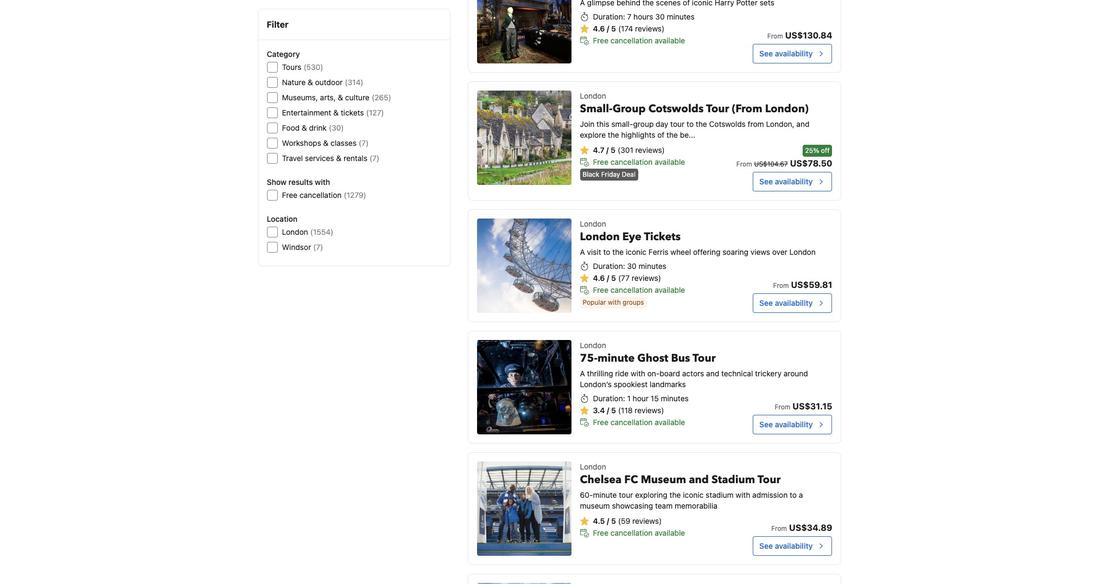 Task type: vqa. For each thing, say whether or not it's contained in the screenshot.


Task type: locate. For each thing, give the bounding box(es) containing it.
see availability down us$104.67
[[760, 177, 813, 186]]

1 a from the top
[[580, 248, 585, 257]]

1 see from the top
[[760, 49, 773, 58]]

food
[[282, 123, 300, 133]]

2 vertical spatial tour
[[758, 473, 781, 488]]

a left visit
[[580, 248, 585, 257]]

popular
[[583, 299, 606, 307]]

4.6 / 5 (174 reviews)
[[593, 24, 665, 33]]

cancellation down 3.4 / 5 (118 reviews)
[[611, 418, 653, 428]]

tours (530)
[[282, 62, 323, 72]]

5 see availability from the top
[[760, 542, 813, 551]]

us$78.50
[[790, 159, 833, 169]]

1 see availability from the top
[[760, 49, 813, 58]]

1 vertical spatial (7)
[[370, 154, 380, 163]]

reviews) down of
[[636, 146, 665, 155]]

see availability down from us$130.84
[[760, 49, 813, 58]]

see availability for london eye tickets
[[760, 299, 813, 308]]

to inside london london eye tickets a visit to the iconic ferris wheel offering soaring views over london
[[604, 248, 611, 257]]

available down the 15
[[655, 418, 685, 428]]

join
[[580, 120, 595, 129]]

0 vertical spatial 30
[[656, 12, 665, 21]]

4 available from the top
[[655, 418, 685, 428]]

free cancellation available down 3.4 / 5 (118 reviews)
[[593, 418, 685, 428]]

to
[[687, 120, 694, 129], [604, 248, 611, 257], [790, 491, 797, 500]]

see availability for small-group cotswolds tour (from london)
[[760, 177, 813, 186]]

free cancellation available down 4.5 / 5 (59 reviews)
[[593, 529, 685, 538]]

nature
[[282, 78, 306, 87]]

1 horizontal spatial iconic
[[683, 491, 704, 500]]

eye
[[623, 230, 642, 245]]

& down (530)
[[308, 78, 313, 87]]

from left us$59.81
[[774, 282, 789, 290]]

1 vertical spatial to
[[604, 248, 611, 257]]

free cancellation (1279)
[[282, 191, 366, 200]]

(7) up rentals
[[359, 138, 369, 148]]

1 free cancellation available from the top
[[593, 36, 685, 45]]

/ right 4.7
[[607, 146, 609, 155]]

5 left (301
[[611, 146, 616, 155]]

0 horizontal spatial iconic
[[626, 248, 647, 257]]

us$34.89
[[790, 524, 833, 533]]

see
[[760, 49, 773, 58], [760, 177, 773, 186], [760, 299, 773, 308], [760, 420, 773, 430], [760, 542, 773, 551]]

3 see availability from the top
[[760, 299, 813, 308]]

tour left "(from"
[[706, 102, 730, 116]]

0 vertical spatial minutes
[[667, 12, 695, 21]]

tours
[[282, 62, 302, 72]]

available
[[655, 36, 685, 45], [655, 158, 685, 167], [655, 286, 685, 295], [655, 418, 685, 428], [655, 529, 685, 538]]

reviews) down duration: 30 minutes
[[632, 274, 661, 283]]

be...
[[680, 130, 696, 140]]

ferris
[[649, 248, 669, 257]]

5 left (174
[[611, 24, 616, 33]]

5 left (59
[[611, 517, 616, 526]]

5 for us$130.84
[[611, 24, 616, 33]]

tour up admission
[[758, 473, 781, 488]]

1 available from the top
[[655, 36, 685, 45]]

london's
[[580, 380, 612, 390]]

(301
[[618, 146, 634, 155]]

4.6 left (174
[[593, 24, 605, 33]]

cotswolds down "(from"
[[709, 120, 746, 129]]

1 vertical spatial and
[[707, 369, 720, 379]]

free cancellation available down the 4.6 / 5 (174 reviews) at top
[[593, 36, 685, 45]]

with left the groups
[[608, 299, 621, 307]]

4 see from the top
[[760, 420, 773, 430]]

free down the 4.6 / 5 (174 reviews) at top
[[593, 36, 609, 45]]

3.4
[[593, 406, 605, 416]]

0 vertical spatial tour
[[671, 120, 685, 129]]

see availability
[[760, 49, 813, 58], [760, 177, 813, 186], [760, 299, 813, 308], [760, 420, 813, 430], [760, 542, 813, 551]]

75-minute ghost bus tour image
[[477, 341, 572, 435]]

availability down from us$130.84
[[775, 49, 813, 58]]

museum
[[580, 502, 610, 511]]

cancellation down the 4.6 / 5 (174 reviews) at top
[[611, 36, 653, 45]]

3 free cancellation available from the top
[[593, 286, 685, 295]]

friday
[[602, 171, 620, 179]]

see down 'trickery'
[[760, 420, 773, 430]]

black
[[583, 171, 600, 179]]

0 vertical spatial minute
[[598, 352, 635, 366]]

from us$34.89
[[772, 524, 833, 533]]

minutes right the hours
[[667, 12, 695, 21]]

london inside london chelsea fc museum and stadium tour 60-minute tour exploring the iconic stadium with admission to a museum showcasing team memorabilia
[[580, 463, 606, 472]]

london eye tickets image
[[477, 219, 572, 314]]

1 vertical spatial 4.6
[[593, 274, 605, 283]]

0 vertical spatial and
[[797, 120, 810, 129]]

from inside from us$59.81
[[774, 282, 789, 290]]

2 vertical spatial and
[[689, 473, 709, 488]]

1 4.6 from the top
[[593, 24, 605, 33]]

from left the us$34.89
[[772, 525, 787, 533]]

5 for us$31.15
[[611, 406, 616, 416]]

tour
[[671, 120, 685, 129], [619, 491, 633, 500]]

2 vertical spatial (7)
[[313, 243, 323, 252]]

& up (30)
[[334, 108, 339, 117]]

&
[[308, 78, 313, 87], [338, 93, 343, 102], [334, 108, 339, 117], [302, 123, 307, 133], [323, 138, 329, 148], [336, 154, 342, 163]]

4.7 / 5 (301 reviews)
[[593, 146, 665, 155]]

cotswolds up day
[[649, 102, 704, 116]]

iconic inside london london eye tickets a visit to the iconic ferris wheel offering soaring views over london
[[626, 248, 647, 257]]

london inside london 75-minute ghost bus tour a thrilling ride with on-board actors and technical trickery around london's spookiest landmarks
[[580, 341, 606, 350]]

see down views on the top right of the page
[[760, 299, 773, 308]]

see down us$104.67
[[760, 177, 773, 186]]

4.6 up popular
[[593, 274, 605, 283]]

7
[[628, 12, 632, 21]]

available down team
[[655, 529, 685, 538]]

1 vertical spatial duration:
[[593, 262, 625, 271]]

3 availability from the top
[[775, 299, 813, 308]]

duration: left 7
[[593, 12, 625, 21]]

windsor
[[282, 243, 311, 252]]

with inside london chelsea fc museum and stadium tour 60-minute tour exploring the iconic stadium with admission to a museum showcasing team memorabilia
[[736, 491, 751, 500]]

location
[[267, 215, 298, 224]]

2 duration: from the top
[[593, 262, 625, 271]]

see availability down from us$59.81
[[760, 299, 813, 308]]

deal
[[622, 171, 636, 179]]

filter
[[267, 20, 289, 29]]

5 availability from the top
[[775, 542, 813, 551]]

from
[[768, 32, 783, 40], [737, 160, 752, 169], [774, 282, 789, 290], [775, 404, 791, 412], [772, 525, 787, 533]]

tour up showcasing
[[619, 491, 633, 500]]

drink
[[309, 123, 327, 133]]

4.6 for us$59.81
[[593, 274, 605, 283]]

30 up 4.6 / 5 (77 reviews)
[[628, 262, 637, 271]]

1 vertical spatial tour
[[693, 352, 716, 366]]

available down of
[[655, 158, 685, 167]]

2 horizontal spatial (7)
[[370, 154, 380, 163]]

museums,
[[282, 93, 318, 102]]

0 vertical spatial to
[[687, 120, 694, 129]]

over
[[773, 248, 788, 257]]

see for small-group cotswolds tour (from london)
[[760, 177, 773, 186]]

with up the free cancellation (1279)
[[315, 178, 330, 187]]

the up duration: 30 minutes
[[613, 248, 624, 257]]

2 vertical spatial minutes
[[661, 394, 689, 404]]

minute up ride
[[598, 352, 635, 366]]

from left us$104.67
[[737, 160, 752, 169]]

availability down us$78.50
[[775, 177, 813, 186]]

2 see from the top
[[760, 177, 773, 186]]

minute up museum
[[593, 491, 617, 500]]

show
[[267, 178, 287, 187]]

from left us$31.15
[[775, 404, 791, 412]]

4.7
[[593, 146, 605, 155]]

popular with groups
[[583, 299, 644, 307]]

4 free cancellation available from the top
[[593, 418, 685, 428]]

duration: up 3.4
[[593, 394, 625, 404]]

availability down from us$31.15
[[775, 420, 813, 430]]

black friday deal
[[583, 171, 636, 179]]

to left a at the right bottom of page
[[790, 491, 797, 500]]

see for chelsea fc museum and stadium tour
[[760, 542, 773, 551]]

reviews) down duration: 7 hours 30 minutes on the right top of page
[[635, 24, 665, 33]]

0 vertical spatial 4.6
[[593, 24, 605, 33]]

duration: 30 minutes
[[593, 262, 667, 271]]

see down from us$130.84
[[760, 49, 773, 58]]

minutes down landmarks
[[661, 394, 689, 404]]

see for london eye tickets
[[760, 299, 773, 308]]

tour up be...
[[671, 120, 685, 129]]

from inside from us$31.15
[[775, 404, 791, 412]]

0 horizontal spatial tour
[[619, 491, 633, 500]]

thrilling
[[587, 369, 613, 379]]

5 left '(118'
[[611, 406, 616, 416]]

and inside london 75-minute ghost bus tour a thrilling ride with on-board actors and technical trickery around london's spookiest landmarks
[[707, 369, 720, 379]]

reviews) for us$31.15
[[635, 406, 664, 416]]

3 duration: from the top
[[593, 394, 625, 404]]

london,
[[766, 120, 795, 129]]

0 horizontal spatial to
[[604, 248, 611, 257]]

2 available from the top
[[655, 158, 685, 167]]

tour up actors
[[693, 352, 716, 366]]

availability for chelsea fc museum and stadium tour
[[775, 542, 813, 551]]

a down '75-'
[[580, 369, 585, 379]]

available for us$31.15
[[655, 418, 685, 428]]

with down stadium
[[736, 491, 751, 500]]

minute inside london 75-minute ghost bus tour a thrilling ride with on-board actors and technical trickery around london's spookiest landmarks
[[598, 352, 635, 366]]

/ right 4.5
[[607, 517, 610, 526]]

free cancellation available
[[593, 36, 685, 45], [593, 158, 685, 167], [593, 286, 685, 295], [593, 418, 685, 428], [593, 529, 685, 538]]

1 vertical spatial tour
[[619, 491, 633, 500]]

/ right 3.4
[[607, 406, 610, 416]]

arts,
[[320, 93, 336, 102]]

1 vertical spatial iconic
[[683, 491, 704, 500]]

& down classes
[[336, 154, 342, 163]]

& up travel services & rentals (7)
[[323, 138, 329, 148]]

harry potter studio tour with transport image
[[477, 0, 572, 64]]

2 horizontal spatial to
[[790, 491, 797, 500]]

us$104.67
[[755, 160, 788, 169]]

availability for london eye tickets
[[775, 299, 813, 308]]

1 duration: from the top
[[593, 12, 625, 21]]

reviews) down the 15
[[635, 406, 664, 416]]

0 vertical spatial iconic
[[626, 248, 647, 257]]

/ left (174
[[607, 24, 610, 33]]

2 vertical spatial to
[[790, 491, 797, 500]]

from for 75-minute ghost bus tour
[[775, 404, 791, 412]]

2 availability from the top
[[775, 177, 813, 186]]

and down london)
[[797, 120, 810, 129]]

4.6 for us$130.84
[[593, 24, 605, 33]]

results
[[289, 178, 313, 187]]

free
[[593, 36, 609, 45], [593, 158, 609, 167], [282, 191, 298, 200], [593, 286, 609, 295], [593, 418, 609, 428], [593, 529, 609, 538]]

from for chelsea fc museum and stadium tour
[[772, 525, 787, 533]]

off
[[821, 147, 830, 155]]

workshops & classes (7)
[[282, 138, 369, 148]]

showcasing
[[612, 502, 653, 511]]

from inside from us$34.89
[[772, 525, 787, 533]]

see availability down from us$31.15
[[760, 420, 813, 430]]

0 vertical spatial a
[[580, 248, 585, 257]]

5
[[611, 24, 616, 33], [611, 146, 616, 155], [611, 274, 616, 283], [611, 406, 616, 416], [611, 517, 616, 526]]

3 available from the top
[[655, 286, 685, 295]]

a inside london 75-minute ghost bus tour a thrilling ride with on-board actors and technical trickery around london's spookiest landmarks
[[580, 369, 585, 379]]

to right visit
[[604, 248, 611, 257]]

5 see from the top
[[760, 542, 773, 551]]

minutes down ferris
[[639, 262, 667, 271]]

2 see availability from the top
[[760, 177, 813, 186]]

and
[[797, 120, 810, 129], [707, 369, 720, 379], [689, 473, 709, 488]]

and inside london chelsea fc museum and stadium tour 60-minute tour exploring the iconic stadium with admission to a museum showcasing team memorabilia
[[689, 473, 709, 488]]

available for us$59.81
[[655, 286, 685, 295]]

available down wheel
[[655, 286, 685, 295]]

museum
[[641, 473, 687, 488]]

us$31.15
[[793, 402, 833, 412]]

5 free cancellation available from the top
[[593, 529, 685, 538]]

london inside london small-group cotswolds tour (from london) join this small-group day tour to the cotswolds from london, and explore the highlights of the be...
[[580, 91, 606, 101]]

3 see from the top
[[760, 299, 773, 308]]

tour
[[706, 102, 730, 116], [693, 352, 716, 366], [758, 473, 781, 488]]

0 horizontal spatial cotswolds
[[649, 102, 704, 116]]

4.5
[[593, 517, 605, 526]]

/ left (77
[[607, 274, 610, 283]]

from inside from us$130.84
[[768, 32, 783, 40]]

/ for us$59.81
[[607, 274, 610, 283]]

category
[[267, 49, 300, 59]]

the inside london london eye tickets a visit to the iconic ferris wheel offering soaring views over london
[[613, 248, 624, 257]]

views
[[751, 248, 771, 257]]

the inside london chelsea fc museum and stadium tour 60-minute tour exploring the iconic stadium with admission to a museum showcasing team memorabilia
[[670, 491, 681, 500]]

0 vertical spatial tour
[[706, 102, 730, 116]]

0 vertical spatial (7)
[[359, 138, 369, 148]]

15
[[651, 394, 659, 404]]

0 vertical spatial cotswolds
[[649, 102, 704, 116]]

5 left (77
[[611, 274, 616, 283]]

admission
[[753, 491, 788, 500]]

free cancellation available up the groups
[[593, 286, 685, 295]]

2 a from the top
[[580, 369, 585, 379]]

iconic up memorabilia
[[683, 491, 704, 500]]

4.5 / 5 (59 reviews)
[[593, 517, 662, 526]]

reviews) for us$130.84
[[635, 24, 665, 33]]

workshops
[[282, 138, 321, 148]]

trickery
[[755, 369, 782, 379]]

see availability down from us$34.89
[[760, 542, 813, 551]]

0 vertical spatial duration:
[[593, 12, 625, 21]]

reviews) down showcasing
[[633, 517, 662, 526]]

30 right the hours
[[656, 12, 665, 21]]

free down 4.5
[[593, 529, 609, 538]]

1 vertical spatial cotswolds
[[709, 120, 746, 129]]

1 vertical spatial a
[[580, 369, 585, 379]]

& left drink
[[302, 123, 307, 133]]

minutes for us$31.15
[[661, 394, 689, 404]]

groups
[[623, 299, 644, 307]]

1 vertical spatial 30
[[628, 262, 637, 271]]

london for small-
[[580, 91, 606, 101]]

tour inside london small-group cotswolds tour (from london) join this small-group day tour to the cotswolds from london, and explore the highlights of the be...
[[671, 120, 685, 129]]

the up team
[[670, 491, 681, 500]]

stadium
[[712, 473, 756, 488]]

1 vertical spatial minute
[[593, 491, 617, 500]]

availability down from us$59.81
[[775, 299, 813, 308]]

duration: up (77
[[593, 262, 625, 271]]

team
[[655, 502, 673, 511]]

free cancellation available down 4.7 / 5 (301 reviews)
[[593, 158, 685, 167]]

4 availability from the top
[[775, 420, 813, 430]]

1 horizontal spatial to
[[687, 120, 694, 129]]

small-group cotswolds tour (from london) image
[[477, 91, 572, 185]]

(7) right rentals
[[370, 154, 380, 163]]

1 horizontal spatial tour
[[671, 120, 685, 129]]

iconic up duration: 30 minutes
[[626, 248, 647, 257]]

2 vertical spatial duration:
[[593, 394, 625, 404]]

1 horizontal spatial (7)
[[359, 138, 369, 148]]

4 see availability from the top
[[760, 420, 813, 430]]

free up popular
[[593, 286, 609, 295]]

to up be...
[[687, 120, 694, 129]]

see down from us$34.89
[[760, 542, 773, 551]]

group
[[613, 102, 646, 116]]

from left the us$130.84
[[768, 32, 783, 40]]

available down duration: 7 hours 30 minutes on the right top of page
[[655, 36, 685, 45]]

from us$31.15
[[775, 402, 833, 412]]

4.6
[[593, 24, 605, 33], [593, 274, 605, 283]]

with up spookiest
[[631, 369, 646, 379]]

availability down from us$34.89
[[775, 542, 813, 551]]

(7) down (1554)
[[313, 243, 323, 252]]

2 free cancellation available from the top
[[593, 158, 685, 167]]

2 4.6 from the top
[[593, 274, 605, 283]]

see availability for 75-minute ghost bus tour
[[760, 420, 813, 430]]



Task type: describe. For each thing, give the bounding box(es) containing it.
from inside 25% off from us$104.67 us$78.50
[[737, 160, 752, 169]]

minute inside london chelsea fc museum and stadium tour 60-minute tour exploring the iconic stadium with admission to a museum showcasing team memorabilia
[[593, 491, 617, 500]]

5 for us$59.81
[[611, 274, 616, 283]]

(118
[[618, 406, 633, 416]]

around
[[784, 369, 809, 379]]

free down show results with
[[282, 191, 298, 200]]

(1279)
[[344, 191, 366, 200]]

on-
[[648, 369, 660, 379]]

from us$59.81
[[774, 280, 833, 290]]

& right arts,
[[338, 93, 343, 102]]

1 horizontal spatial 30
[[656, 12, 665, 21]]

(30)
[[329, 123, 344, 133]]

see availability for chelsea fc museum and stadium tour
[[760, 542, 813, 551]]

hour
[[633, 394, 649, 404]]

25%
[[806, 147, 820, 155]]

from us$130.84
[[768, 31, 833, 40]]

/ for us$130.84
[[607, 24, 610, 33]]

small-
[[580, 102, 613, 116]]

tickets
[[341, 108, 364, 117]]

highlights
[[622, 130, 656, 140]]

travel
[[282, 154, 303, 163]]

us$130.84
[[786, 31, 833, 40]]

free down 3.4
[[593, 418, 609, 428]]

rentals
[[344, 154, 368, 163]]

to inside london chelsea fc museum and stadium tour 60-minute tour exploring the iconic stadium with admission to a museum showcasing team memorabilia
[[790, 491, 797, 500]]

tour inside london chelsea fc museum and stadium tour 60-minute tour exploring the iconic stadium with admission to a museum showcasing team memorabilia
[[758, 473, 781, 488]]

of
[[658, 130, 665, 140]]

to inside london small-group cotswolds tour (from london) join this small-group day tour to the cotswolds from london, and explore the highlights of the be...
[[687, 120, 694, 129]]

5 available from the top
[[655, 529, 685, 538]]

chelsea fc museum and stadium tour image
[[477, 462, 572, 557]]

duration: 1 hour 15 minutes
[[593, 394, 689, 404]]

iconic inside london chelsea fc museum and stadium tour 60-minute tour exploring the iconic stadium with admission to a museum showcasing team memorabilia
[[683, 491, 704, 500]]

soaring
[[723, 248, 749, 257]]

the right day
[[696, 120, 707, 129]]

classes
[[331, 138, 357, 148]]

and inside london small-group cotswolds tour (from london) join this small-group day tour to the cotswolds from london, and explore the highlights of the be...
[[797, 120, 810, 129]]

tour inside london small-group cotswolds tour (from london) join this small-group day tour to the cotswolds from london, and explore the highlights of the be...
[[706, 102, 730, 116]]

minutes for us$130.84
[[667, 12, 695, 21]]

from for london eye tickets
[[774, 282, 789, 290]]

availability for small-group cotswolds tour (from london)
[[775, 177, 813, 186]]

this
[[597, 120, 610, 129]]

1
[[628, 394, 631, 404]]

(from
[[732, 102, 763, 116]]

landmarks
[[650, 380, 686, 390]]

cancellation down results
[[300, 191, 342, 200]]

(530)
[[304, 62, 323, 72]]

free cancellation available for us$59.81
[[593, 286, 685, 295]]

visit
[[587, 248, 602, 257]]

fc
[[625, 473, 638, 488]]

3.4 / 5 (118 reviews)
[[593, 406, 664, 416]]

london london eye tickets a visit to the iconic ferris wheel offering soaring views over london
[[580, 220, 816, 257]]

1 horizontal spatial cotswolds
[[709, 120, 746, 129]]

from
[[748, 120, 764, 129]]

london chelsea fc museum and stadium tour 60-minute tour exploring the iconic stadium with admission to a museum showcasing team memorabilia
[[580, 463, 803, 511]]

the down small-
[[608, 130, 619, 140]]

/ for us$31.15
[[607, 406, 610, 416]]

windsor (7)
[[282, 243, 323, 252]]

entertainment
[[282, 108, 331, 117]]

(77
[[619, 274, 630, 283]]

(59
[[618, 517, 631, 526]]

london small-group cotswolds tour (from london) join this small-group day tour to the cotswolds from london, and explore the highlights of the be...
[[580, 91, 810, 140]]

bus
[[671, 352, 691, 366]]

& for drink
[[302, 123, 307, 133]]

1 availability from the top
[[775, 49, 813, 58]]

free cancellation available for us$31.15
[[593, 418, 685, 428]]

0 horizontal spatial (7)
[[313, 243, 323, 252]]

us$59.81
[[791, 280, 833, 290]]

reviews) for us$59.81
[[632, 274, 661, 283]]

entertainment & tickets (127)
[[282, 108, 384, 117]]

ride
[[616, 369, 629, 379]]

availability for 75-minute ghost bus tour
[[775, 420, 813, 430]]

london for london
[[580, 220, 606, 229]]

london (1554)
[[282, 228, 334, 237]]

a inside london london eye tickets a visit to the iconic ferris wheel offering soaring views over london
[[580, 248, 585, 257]]

tour inside london chelsea fc museum and stadium tour 60-minute tour exploring the iconic stadium with admission to a museum showcasing team memorabilia
[[619, 491, 633, 500]]

day
[[656, 120, 669, 129]]

show results with
[[267, 178, 330, 187]]

with inside london 75-minute ghost bus tour a thrilling ride with on-board actors and technical trickery around london's spookiest landmarks
[[631, 369, 646, 379]]

memorabilia
[[675, 502, 718, 511]]

stadium
[[706, 491, 734, 500]]

60-
[[580, 491, 593, 500]]

london for 75-
[[580, 341, 606, 350]]

(1554)
[[310, 228, 334, 237]]

available for us$130.84
[[655, 36, 685, 45]]

free cancellation available for us$130.84
[[593, 36, 685, 45]]

chelsea
[[580, 473, 622, 488]]

tickets
[[644, 230, 681, 245]]

(174
[[619, 24, 633, 33]]

explore
[[580, 130, 606, 140]]

(127)
[[366, 108, 384, 117]]

free down 4.7
[[593, 158, 609, 167]]

travel services & rentals (7)
[[282, 154, 380, 163]]

spookiest
[[614, 380, 648, 390]]

london 75-minute ghost bus tour a thrilling ride with on-board actors and technical trickery around london's spookiest landmarks
[[580, 341, 809, 390]]

board
[[660, 369, 680, 379]]

outdoor
[[315, 78, 343, 87]]

technical
[[722, 369, 753, 379]]

& for outdoor
[[308, 78, 313, 87]]

services
[[305, 154, 334, 163]]

london for chelsea
[[580, 463, 606, 472]]

nature & outdoor (314)
[[282, 78, 364, 87]]

actors
[[682, 369, 705, 379]]

culture
[[345, 93, 370, 102]]

group
[[633, 120, 654, 129]]

& for classes
[[323, 138, 329, 148]]

london for (1554)
[[282, 228, 308, 237]]

& for tickets
[[334, 108, 339, 117]]

75-
[[580, 352, 598, 366]]

cancellation down 4.5 / 5 (59 reviews)
[[611, 529, 653, 538]]

the right of
[[667, 130, 678, 140]]

(265)
[[372, 93, 391, 102]]

ghost
[[638, 352, 669, 366]]

cancellation down 4.7 / 5 (301 reviews)
[[611, 158, 653, 167]]

duration: for london
[[593, 262, 625, 271]]

cancellation up the groups
[[611, 286, 653, 295]]

0 horizontal spatial 30
[[628, 262, 637, 271]]

1 vertical spatial minutes
[[639, 262, 667, 271]]

tour inside london 75-minute ghost bus tour a thrilling ride with on-board actors and technical trickery around london's spookiest landmarks
[[693, 352, 716, 366]]

hours
[[634, 12, 654, 21]]

(314)
[[345, 78, 364, 87]]

a
[[799, 491, 803, 500]]

museums, arts, & culture (265)
[[282, 93, 391, 102]]

wheel
[[671, 248, 691, 257]]

see for 75-minute ghost bus tour
[[760, 420, 773, 430]]

duration: for 75-
[[593, 394, 625, 404]]



